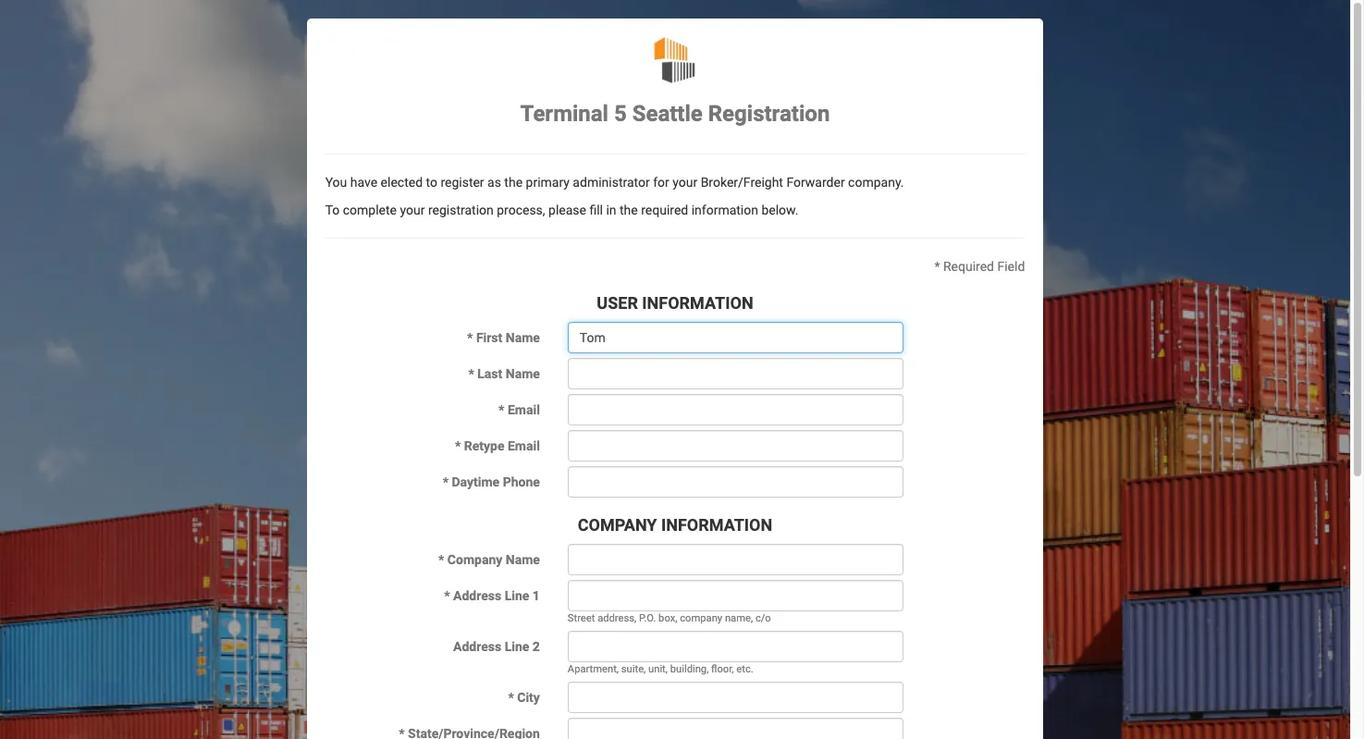 Task type: describe. For each thing, give the bounding box(es) containing it.
* Address Line 1 text field
[[568, 580, 904, 612]]

name for * last name
[[506, 367, 540, 381]]

0 vertical spatial the
[[505, 175, 523, 190]]

terminal 5 seattle registration
[[521, 101, 830, 127]]

to
[[325, 203, 340, 218]]

5
[[614, 101, 627, 127]]

daytime
[[452, 475, 500, 490]]

registration
[[428, 203, 494, 218]]

0 vertical spatial your
[[673, 175, 698, 190]]

1 line from the top
[[505, 588, 530, 603]]

* for * last name
[[469, 367, 474, 381]]

name for * company name
[[506, 552, 540, 567]]

company information
[[578, 516, 773, 535]]

2 email from the top
[[508, 439, 540, 454]]

* for * retype email
[[455, 439, 461, 454]]

below.
[[762, 203, 799, 218]]

* company name
[[439, 552, 540, 567]]

company
[[680, 613, 723, 625]]

retype
[[464, 439, 505, 454]]

user
[[597, 294, 638, 313]]

1 email from the top
[[508, 403, 540, 417]]

address line 2
[[453, 639, 540, 654]]

* State/Province/Region text field
[[568, 718, 904, 739]]

required
[[641, 203, 689, 218]]

administrator
[[573, 175, 650, 190]]

p.o.
[[639, 613, 656, 625]]

unit,
[[649, 663, 668, 675]]

2 address from the top
[[453, 639, 502, 654]]

terminal
[[521, 101, 609, 127]]

* Email text field
[[568, 394, 904, 426]]

* required field
[[935, 259, 1026, 274]]

* First Name text field
[[568, 322, 904, 354]]

phone
[[503, 475, 540, 490]]

* retype email
[[455, 439, 540, 454]]

1 vertical spatial your
[[400, 203, 425, 218]]

seattle
[[633, 101, 703, 127]]

in
[[606, 203, 617, 218]]

city
[[517, 690, 540, 705]]

registration
[[709, 101, 830, 127]]

* last name
[[469, 367, 540, 381]]

* for * address line 1
[[444, 588, 450, 603]]

Address Line 2 text field
[[568, 631, 904, 662]]

* Company Name text field
[[568, 544, 904, 576]]

you have elected to register as the primary administrator for your broker/freight forwarder company.
[[325, 175, 904, 190]]

name for * first name
[[506, 331, 540, 345]]

broker/freight
[[701, 175, 784, 190]]

process,
[[497, 203, 546, 218]]

building,
[[671, 663, 709, 675]]



Task type: locate. For each thing, give the bounding box(es) containing it.
* for * required field
[[935, 259, 941, 274]]

* up * address line 1
[[439, 552, 444, 567]]

fill
[[590, 203, 603, 218]]

1 vertical spatial email
[[508, 439, 540, 454]]

line left 2
[[505, 639, 530, 654]]

* Last Name text field
[[568, 358, 904, 390]]

the right in on the left
[[620, 203, 638, 218]]

please
[[549, 203, 587, 218]]

*
[[935, 259, 941, 274], [467, 331, 473, 345], [469, 367, 474, 381], [499, 403, 505, 417], [455, 439, 461, 454], [443, 475, 449, 490], [439, 552, 444, 567], [444, 588, 450, 603], [508, 690, 514, 705]]

* daytime phone
[[443, 475, 540, 490]]

name,
[[725, 613, 753, 625]]

0 horizontal spatial company
[[448, 552, 503, 567]]

0 horizontal spatial the
[[505, 175, 523, 190]]

* for * email
[[499, 403, 505, 417]]

* city
[[508, 690, 540, 705]]

1
[[533, 588, 540, 603]]

company
[[578, 516, 657, 535], [448, 552, 503, 567]]

name up 1
[[506, 552, 540, 567]]

1 name from the top
[[506, 331, 540, 345]]

required
[[944, 259, 995, 274]]

* left last
[[469, 367, 474, 381]]

1 horizontal spatial your
[[673, 175, 698, 190]]

* for * first name
[[467, 331, 473, 345]]

information up * first name text box
[[642, 294, 754, 313]]

0 vertical spatial address
[[453, 588, 502, 603]]

elected
[[381, 175, 423, 190]]

2 line from the top
[[505, 639, 530, 654]]

* Retype Email text field
[[568, 430, 904, 462]]

* left city
[[508, 690, 514, 705]]

to complete your registration process, please fill in the required information below.
[[325, 203, 799, 218]]

to
[[426, 175, 438, 190]]

information up * company name text box
[[662, 516, 773, 535]]

* left required
[[935, 259, 941, 274]]

1 vertical spatial information
[[662, 516, 773, 535]]

register
[[441, 175, 484, 190]]

email up phone
[[508, 439, 540, 454]]

1 vertical spatial the
[[620, 203, 638, 218]]

forwarder
[[787, 175, 845, 190]]

as
[[488, 175, 501, 190]]

last
[[478, 367, 503, 381]]

* email
[[499, 403, 540, 417]]

the
[[505, 175, 523, 190], [620, 203, 638, 218]]

line left 1
[[505, 588, 530, 603]]

name right last
[[506, 367, 540, 381]]

2
[[533, 639, 540, 654]]

apartment,
[[568, 663, 619, 675]]

1 address from the top
[[453, 588, 502, 603]]

address
[[453, 588, 502, 603], [453, 639, 502, 654]]

0 horizontal spatial your
[[400, 203, 425, 218]]

complete
[[343, 203, 397, 218]]

3 name from the top
[[506, 552, 540, 567]]

field
[[998, 259, 1026, 274]]

street
[[568, 613, 595, 625]]

floor,
[[712, 663, 734, 675]]

name
[[506, 331, 540, 345], [506, 367, 540, 381], [506, 552, 540, 567]]

* down * company name
[[444, 588, 450, 603]]

information for user information
[[642, 294, 754, 313]]

etc.
[[737, 663, 754, 675]]

* first name
[[467, 331, 540, 345]]

information
[[692, 203, 759, 218]]

suite,
[[622, 663, 646, 675]]

1 vertical spatial company
[[448, 552, 503, 567]]

information for company information
[[662, 516, 773, 535]]

email
[[508, 403, 540, 417], [508, 439, 540, 454]]

1 vertical spatial line
[[505, 639, 530, 654]]

name right the first in the left top of the page
[[506, 331, 540, 345]]

address down * company name
[[453, 588, 502, 603]]

2 name from the top
[[506, 367, 540, 381]]

* address line 1
[[444, 588, 540, 603]]

* for * company name
[[439, 552, 444, 567]]

your
[[673, 175, 698, 190], [400, 203, 425, 218]]

primary
[[526, 175, 570, 190]]

* left retype at the left of the page
[[455, 439, 461, 454]]

for
[[653, 175, 670, 190]]

the right as
[[505, 175, 523, 190]]

* left the first in the left top of the page
[[467, 331, 473, 345]]

user information
[[597, 294, 754, 313]]

* down * last name
[[499, 403, 505, 417]]

0 vertical spatial line
[[505, 588, 530, 603]]

address down * address line 1
[[453, 639, 502, 654]]

c/o
[[756, 613, 771, 625]]

* left "daytime"
[[443, 475, 449, 490]]

* for * city
[[508, 690, 514, 705]]

* for * daytime phone
[[443, 475, 449, 490]]

0 vertical spatial information
[[642, 294, 754, 313]]

0 vertical spatial company
[[578, 516, 657, 535]]

you
[[325, 175, 347, 190]]

* City text field
[[568, 682, 904, 713]]

your down elected
[[400, 203, 425, 218]]

* Daytime Phone text field
[[568, 467, 904, 498]]

0 vertical spatial name
[[506, 331, 540, 345]]

2 vertical spatial name
[[506, 552, 540, 567]]

information
[[642, 294, 754, 313], [662, 516, 773, 535]]

first
[[476, 331, 503, 345]]

have
[[350, 175, 378, 190]]

company.
[[849, 175, 904, 190]]

box,
[[659, 613, 678, 625]]

1 vertical spatial address
[[453, 639, 502, 654]]

1 horizontal spatial company
[[578, 516, 657, 535]]

apartment, suite, unit, building, floor, etc.
[[568, 663, 754, 675]]

your right for
[[673, 175, 698, 190]]

line
[[505, 588, 530, 603], [505, 639, 530, 654]]

0 vertical spatial email
[[508, 403, 540, 417]]

1 vertical spatial name
[[506, 367, 540, 381]]

address,
[[598, 613, 637, 625]]

email down * last name
[[508, 403, 540, 417]]

street address, p.o. box, company name, c/o
[[568, 613, 771, 625]]

1 horizontal spatial the
[[620, 203, 638, 218]]



